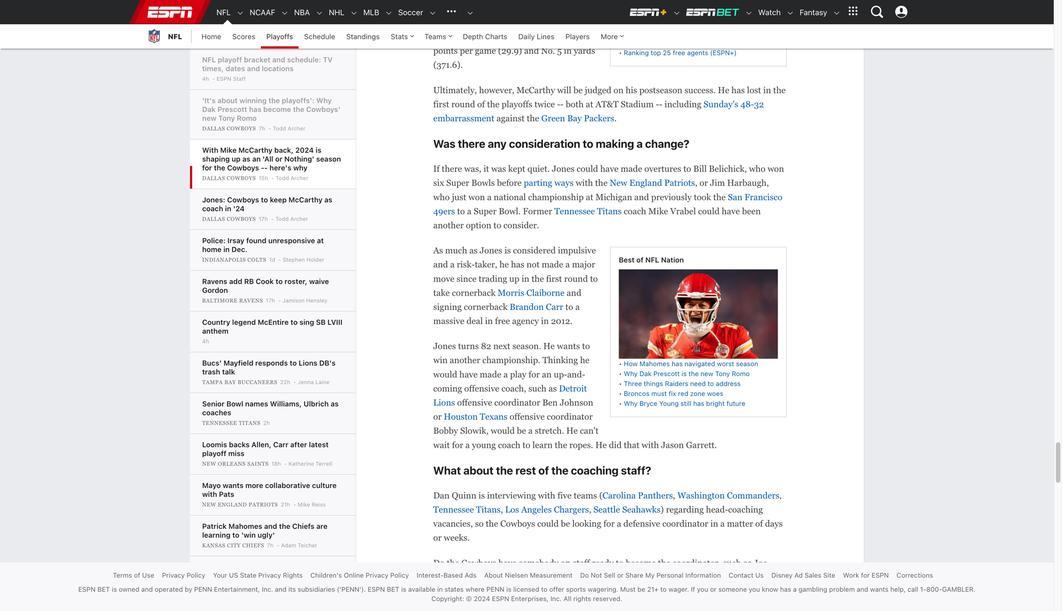 Task type: locate. For each thing, give the bounding box(es) containing it.
at up holder
[[317, 237, 324, 245]]

baltimore for gordon
[[202, 298, 238, 304]]

0 vertical spatial such
[[528, 384, 546, 394]]

ready up "passing"
[[592, 559, 614, 569]]

if
[[433, 164, 440, 174], [691, 586, 695, 594], [691, 586, 695, 594], [691, 586, 695, 594], [691, 586, 695, 594]]

1 horizontal spatial won
[[768, 164, 784, 174]]

1 vertical spatial he
[[580, 356, 590, 366]]

tennessee titans link down coaches at the bottom
[[202, 420, 262, 427]]

kansas
[[202, 543, 225, 549]]

1 horizontal spatial prescott
[[653, 370, 680, 378]]

jones
[[552, 164, 575, 174], [480, 246, 502, 256], [433, 342, 456, 352]]

tennessee down coaches at the bottom
[[202, 421, 237, 427]]

1 horizontal spatial such
[[723, 559, 741, 569]]

0 vertical spatial 4h
[[202, 76, 209, 82]]

archer up back,
[[288, 125, 305, 132]]

mahomes
[[640, 360, 670, 368], [229, 523, 262, 531]]

cowboys down '24
[[227, 216, 256, 222]]

on
[[614, 85, 624, 95], [561, 559, 571, 569]]

there for if
[[442, 164, 462, 174]]

0 horizontal spatial ready
[[256, 572, 276, 581]]

1 vertical spatial become
[[626, 559, 656, 569]]

made up the parting ways with the new england patriots
[[621, 164, 642, 174]]

1 vertical spatial ravens
[[239, 298, 263, 304]]

dallas cowboys link up with
[[202, 125, 258, 132]]

jones inside as much as jones is considered impulsive and a risk-taker, he has not made a major move since trading up in the first round to take cornerback
[[480, 246, 502, 256]]

0 vertical spatial since
[[457, 274, 477, 284]]

for inside ) regarding head-coaching vacancies, so the cowboys could be looking for a defensive coordinator in a matter of days or weeks.
[[603, 519, 615, 529]]

jenna
[[298, 379, 314, 386]]

about inside 'it's about winning the playoffs': why dak prescott has become the cowboys' new tony romo
[[217, 96, 238, 105]]

bay
[[567, 113, 582, 123], [224, 380, 236, 386]]

with up "los angeles chargers" link
[[538, 491, 555, 501]]

0 horizontal spatial an
[[252, 155, 261, 163]]

dallas inside dallas cowboys 7h
[[202, 126, 225, 132]]

0 vertical spatial mccarthy
[[517, 85, 555, 95]]

head-
[[706, 505, 728, 515]]

2 horizontal spatial mccarthy
[[517, 85, 555, 95]]

rights
[[283, 572, 303, 580], [283, 572, 303, 580], [283, 572, 303, 580], [283, 572, 303, 580]]

2 vertical spatial dallas cowboys link
[[202, 216, 258, 223]]

rest
[[515, 464, 536, 477]]

hensley for waive
[[306, 298, 327, 304]]

whitt
[[433, 573, 456, 583]]

must
[[620, 586, 636, 594], [620, 586, 636, 594], [620, 586, 636, 594], [620, 586, 636, 594]]

8 • from the top
[[619, 400, 622, 408]]

before
[[497, 178, 522, 188]]

nfl link left home in the top left of the page
[[146, 24, 182, 49]]

49ers
[[433, 206, 455, 216]]

0 vertical spatial new
[[202, 114, 216, 122]]

daily lines link
[[513, 24, 560, 49]]

an left 'all
[[252, 155, 261, 163]]

took
[[694, 192, 711, 202]]

been inside coach mike vrabel could have been another option to consider.
[[742, 206, 761, 216]]

3 dallas from the top
[[202, 216, 225, 222]]

tracking coach openings, hirings link
[[624, 29, 727, 37]]

coordinator down regarding
[[662, 519, 708, 529]]

0 horizontal spatial nfl link
[[146, 24, 182, 49]]

round inside ultimately, however, mccarthy will be judged on his postseason success. he has lost in the first round of the playoffs twice -- both at at&t stadium -- including
[[451, 99, 475, 109]]

0 vertical spatial 1d
[[269, 257, 275, 263]]

2 dallas cowboys link from the top
[[202, 175, 258, 182]]

1 vertical spatial (espn+)
[[710, 49, 737, 57]]

tony inside 'it's about winning the playoffs': why dak prescott has become the cowboys' new tony romo
[[218, 114, 235, 122]]

mlb link
[[358, 1, 379, 24]]

cowboys inside do the cowboys have somebody on staff ready to become the coordinator, such as joe whitt jr., who has been the defensive passing game coordinator since 2020, or defensive line coach aden durde or secondary coach al harris?
[[461, 559, 496, 569]]

dak inside 'it's about winning the playoffs': why dak prescott has become the cowboys' new tony romo
[[202, 105, 216, 113]]

1 horizontal spatial ready
[[592, 559, 614, 569]]

cowboys down winning on the top left of page
[[227, 126, 256, 132]]

cowboys down los
[[500, 519, 535, 529]]

coach inside coach mike vrabel could have been another option to consider.
[[624, 206, 646, 216]]

playoff inside loomis backs allen, carr after latest playoff miss
[[202, 450, 226, 458]]

gordon
[[202, 286, 228, 295]]

1 horizontal spatial become
[[626, 559, 656, 569]]

1 vertical spatial up
[[509, 274, 519, 284]]

jamison down the 'a different look in his eye': ravens' lamar jackson ready for playoff proving ground link
[[279, 593, 301, 599]]

the inside • how mahomes has navigated worst season • why dak prescott is the new tony romo • three things raiders need to address • broncos must fix red zone woes • why bryce young still has bright future
[[689, 370, 699, 378]]

mccarthy for here's
[[238, 146, 272, 154]]

todd archer for the
[[273, 125, 305, 132]]

baltimore down the gordon
[[202, 298, 238, 304]]

super up option
[[474, 206, 497, 216]]

0 vertical spatial prescott
[[217, 105, 247, 113]]

free right 25
[[673, 49, 685, 57]]

todd for 'all
[[276, 175, 289, 181]]

ranking top 25 free agents (espn+) link
[[624, 49, 737, 57]]

gambling
[[799, 586, 827, 594], [799, 586, 827, 594], [799, 586, 827, 594], [799, 586, 827, 594]]

children's online privacy policy
[[310, 572, 409, 580], [310, 572, 409, 580], [310, 572, 409, 580], [310, 572, 409, 580]]

tennessee inside dan quinn is interviewing with five teams ( carolina panthers , washington commanders , tennessee titans , los angeles chargers , seattle seahawks
[[433, 505, 474, 515]]

could for coaching
[[537, 519, 559, 529]]

dallas down jones: at the left
[[202, 216, 225, 222]]

0 horizontal spatial dak
[[202, 105, 216, 113]]

mike up 'shaping' at left
[[220, 146, 237, 154]]

made inside as much as jones is considered impulsive and a risk-taker, he has not made a major move since trading up in the first round to take cornerback
[[542, 260, 563, 270]]

at inside police: irsay found unresponsive at home in dec.
[[317, 237, 324, 245]]

based
[[443, 572, 463, 580], [443, 572, 463, 580], [443, 572, 463, 580], [443, 572, 463, 580]]

1 vertical spatial about
[[463, 464, 494, 477]]

2 vertical spatial why
[[624, 400, 638, 408]]

todd for the
[[273, 125, 286, 132]]

super inside the if there was, it was kept quiet. jones could have made overtures to bill belichick, who won six super bowls before
[[446, 178, 469, 188]]

there inside the if there was, it was kept quiet. jones could have made overtures to bill belichick, who won six super bowls before
[[442, 164, 462, 174]]

could inside ) regarding head-coaching vacancies, so the cowboys could be looking for a defensive coordinator in a matter of days or weeks.
[[537, 519, 559, 529]]

1 vertical spatial tennessee
[[202, 421, 237, 427]]

archer for or
[[291, 175, 308, 181]]

0 vertical spatial about
[[217, 96, 238, 105]]

offer
[[549, 586, 564, 594], [549, 586, 564, 594], [549, 586, 564, 594], [549, 586, 564, 594]]

mayo wants more collaborative culture with pats
[[202, 482, 337, 499]]

would down texans
[[491, 426, 515, 436]]

the down the "stretch."
[[555, 441, 567, 451]]

1 vertical spatial on
[[561, 559, 571, 569]]

staff?
[[621, 464, 651, 477]]

ravens inside baltimore ravens 1d
[[239, 593, 263, 599]]

jones up taker,
[[480, 246, 502, 256]]

0 horizontal spatial tony
[[218, 114, 235, 122]]

2 baltimore ravens link from the top
[[202, 593, 265, 599]]

romo inside • how mahomes has navigated worst season • why dak prescott is the new tony romo • three things raiders need to address • broncos must fix red zone woes • why bryce young still has bright future
[[732, 370, 750, 378]]

on up at&t
[[614, 85, 624, 95]]

mccarthy up 'all
[[238, 146, 272, 154]]

tony down worst
[[715, 370, 730, 378]]

cornerback inside as much as jones is considered impulsive and a risk-taker, he has not made a major move since trading up in the first round to take cornerback
[[452, 288, 496, 298]]

0 horizontal spatial tennessee titans link
[[202, 420, 262, 427]]

police: irsay found unresponsive at home in dec.
[[202, 237, 324, 254]]

1 horizontal spatial round
[[564, 274, 588, 284]]

names
[[245, 400, 268, 408]]

he up the thinking
[[543, 342, 555, 352]]

season right nothing'
[[316, 155, 341, 163]]

brandon
[[510, 302, 544, 312]]

2 vertical spatial playoff
[[290, 572, 314, 581]]

has inside 'it's about winning the playoffs': why dak prescott has become the cowboys' new tony romo
[[249, 105, 261, 113]]

• team-by-team offseason guide (espn+) • tracking coach openings, hirings
[[619, 19, 750, 37]]

passing
[[581, 573, 611, 583]]

there up six
[[442, 164, 462, 174]]

an inside with mike mccarthy back, 2024 is shaping up as an 'all or nothing' season for the cowboys -- here's why
[[252, 155, 261, 163]]

washington
[[677, 491, 725, 501]]

made down championship.
[[480, 370, 501, 380]]

0 horizontal spatial new
[[202, 114, 216, 122]]

0 horizontal spatial chiefs
[[242, 543, 264, 549]]

0 horizontal spatial his
[[268, 564, 278, 572]]

0 vertical spatial todd archer
[[273, 125, 305, 132]]

dallas down 'shaping' at left
[[202, 175, 225, 181]]

lamar
[[202, 572, 224, 581]]

1 vertical spatial archer
[[291, 175, 308, 181]]

with right that
[[642, 441, 659, 451]]

playoff down loomis
[[202, 450, 226, 458]]

and inside and signing cornerback
[[567, 288, 581, 298]]

for inside 'a different look in his eye': ravens' lamar jackson ready for playoff proving ground
[[278, 572, 288, 581]]

1 vertical spatial new england patriots link
[[202, 502, 280, 509]]

tennessee down championship
[[554, 206, 595, 216]]

nfl up times,
[[202, 56, 216, 64]]

prescott inside 'it's about winning the playoffs': why dak prescott has become the cowboys' new tony romo
[[217, 105, 247, 113]]

new england patriots link down overtures
[[610, 178, 695, 188]]

adam
[[281, 543, 296, 549]]

country legend mcentire to sing sb lviii anthem link
[[202, 318, 342, 336]]

new inside new orleans saints 18h
[[202, 461, 216, 468]]

0 horizontal spatial tennessee
[[202, 421, 237, 427]]

charts
[[485, 32, 507, 41]]

help,
[[890, 586, 906, 594], [890, 586, 906, 594], [890, 586, 906, 594], [890, 586, 906, 594]]

1 vertical spatial chiefs
[[242, 543, 264, 549]]

hensley for ravens'
[[303, 593, 324, 599]]

1 horizontal spatial mike
[[298, 502, 310, 508]]

lions down coming
[[433, 398, 455, 408]]

patriots inside the new england patriots 21h
[[249, 502, 278, 508]]

wager.
[[668, 586, 689, 594], [668, 586, 689, 594], [668, 586, 689, 594], [668, 586, 689, 594]]

and
[[272, 56, 285, 64], [247, 64, 260, 73], [634, 192, 649, 202], [433, 260, 448, 270], [567, 288, 581, 298], [264, 523, 277, 531], [141, 586, 153, 594], [141, 586, 153, 594], [141, 586, 153, 594], [141, 586, 153, 594], [275, 586, 287, 594], [275, 586, 287, 594], [275, 586, 287, 594], [275, 586, 287, 594], [857, 586, 868, 594], [857, 586, 868, 594], [857, 586, 868, 594], [857, 586, 868, 594]]

has inside do the cowboys have somebody on staff ready to become the coordinator, such as joe whitt jr., who has been the defensive passing game coordinator since 2020, or defensive line coach aden durde or secondary coach al harris?
[[492, 573, 505, 583]]

reiss
[[312, 502, 326, 508]]

0 horizontal spatial first
[[433, 99, 449, 109]]

since down coordinator,
[[684, 573, 704, 583]]

would
[[433, 370, 457, 380], [491, 426, 515, 436]]

0 vertical spatial 17h
[[259, 216, 268, 222]]

0 vertical spatial round
[[451, 99, 475, 109]]

bay down talk
[[224, 380, 236, 386]]

1 vertical spatial jones
[[480, 246, 502, 256]]

defensive down seahawks
[[623, 519, 660, 529]]

about for what
[[463, 464, 494, 477]]

to inside • how mahomes has navigated worst season • why dak prescott is the new tony romo • three things raiders need to address • broncos must fix red zone woes • why bryce young still has bright future
[[708, 380, 714, 388]]

, down bill
[[695, 178, 697, 188]]

he inside as much as jones is considered impulsive and a risk-taker, he has not made a major move since trading up in the first round to take cornerback
[[499, 260, 509, 270]]

chiefs down 'win
[[242, 543, 264, 549]]

coach mike vrabel could have been another option to consider.
[[433, 206, 761, 231]]

1 vertical spatial baltimore ravens link
[[202, 593, 265, 599]]

baltimore ravens link for gordon
[[202, 298, 265, 304]]

0 vertical spatial ravens
[[202, 278, 227, 286]]

1 vertical spatial mahomes
[[229, 523, 262, 531]]

round inside as much as jones is considered impulsive and a risk-taker, he has not made a major move since trading up in the first round to take cornerback
[[564, 274, 588, 284]]

or inside , or jim harbaugh, who just won a national championship at michigan and previously took the
[[700, 178, 708, 188]]

1 vertical spatial jamison
[[279, 593, 301, 599]]

0 vertical spatial jamison hensley
[[283, 298, 327, 304]]

coaching
[[571, 464, 619, 477], [728, 505, 763, 515]]

0 vertical spatial new england patriots link
[[610, 178, 695, 188]]

dates
[[226, 64, 245, 73]]

1 horizontal spatial romo
[[732, 370, 750, 378]]

why up the cowboys'
[[316, 96, 332, 105]]

would inside jones turns 82 next season. he wants to win another championship. thinking he would have made a play for an up-and- coming offensive coach, such as
[[433, 370, 457, 380]]

defensive
[[623, 519, 660, 529], [542, 573, 579, 583], [742, 573, 779, 583]]

dallas for jones: cowboys to keep mccarthy as coach in '24
[[202, 216, 225, 222]]

interest-based ads link
[[417, 572, 477, 580], [417, 572, 477, 580], [417, 572, 477, 580], [417, 572, 477, 580]]

2 horizontal spatial who
[[749, 164, 765, 174]]

as left joe
[[743, 559, 751, 569]]

• ranking top 25 free agents (espn+)
[[619, 49, 737, 57]]

or inside with mike mccarthy back, 2024 is shaping up as an 'all or nothing' season for the cowboys -- here's why
[[275, 155, 282, 163]]

playoff inside nfl playoff bracket and schedule: tv times, dates and locations
[[218, 56, 242, 64]]

2 vertical spatial offensive
[[510, 412, 545, 422]]

a inside 'to a massive deal in free agency in 2012.'
[[575, 302, 580, 312]]

jones up the ways
[[552, 164, 575, 174]]

1d for unresponsive
[[269, 257, 275, 263]]

0 vertical spatial first
[[433, 99, 449, 109]]

0 vertical spatial carr
[[546, 302, 563, 312]]

with
[[576, 178, 593, 188], [642, 441, 659, 451], [202, 491, 217, 499], [538, 491, 555, 501]]

could inside the if there was, it was kept quiet. jones could have made overtures to bill belichick, who won six super bowls before
[[577, 164, 598, 174]]

his inside ultimately, however, mccarthy will be judged on his postseason success. he has lost in the first round of the playoffs twice -- both at at&t stadium -- including
[[626, 85, 637, 95]]

is inside with mike mccarthy back, 2024 is shaping up as an 'all or nothing' season for the cowboys -- here's why
[[316, 146, 321, 154]]

1 horizontal spatial up
[[509, 274, 519, 284]]

as inside "senior bowl names williams, ulbrich as coaches tennessee titans 2h"
[[331, 400, 339, 408]]

disney ad sales site
[[771, 572, 835, 580], [771, 572, 835, 580], [771, 572, 835, 580], [771, 572, 835, 580]]

angeles
[[521, 505, 552, 515]]

first up claiborne
[[546, 274, 562, 284]]

much
[[445, 246, 467, 256]]

tennessee titans link down , or jim harbaugh, who just won a national championship at michigan and previously took the
[[554, 206, 622, 216]]

0 horizontal spatial prescott
[[217, 105, 247, 113]]

won
[[768, 164, 784, 174], [468, 192, 485, 202]]

about for 'it's
[[217, 96, 238, 105]]

©
[[466, 596, 472, 603], [466, 596, 472, 603], [466, 596, 472, 603], [466, 596, 472, 603]]

with inside dan quinn is interviewing with five teams ( carolina panthers , washington commanders , tennessee titans , los angeles chargers , seattle seahawks
[[538, 491, 555, 501]]

packers
[[584, 113, 614, 123]]

prescott up raiders
[[653, 370, 680, 378]]

0 horizontal spatial carr
[[273, 441, 288, 449]]

on left the staff
[[561, 559, 571, 569]]

mahomes up 'win
[[229, 523, 262, 531]]

signing
[[433, 302, 462, 312]]

0 vertical spatial on
[[614, 85, 624, 95]]

todd archer for 'all
[[276, 175, 308, 181]]

since
[[457, 274, 477, 284], [684, 573, 704, 583]]

espn bet is owned and operated by penn entertainment, inc. and its subsidiaries ('penn'). espn bet is available in states where penn is licensed to offer sports wagering. must be 21+ to wager. if you or someone you know has a gambling problem and wants help, call 1-800-gambler. copyright: © 2024 espn enterprises, inc. all rights reserved.
[[78, 586, 976, 603], [78, 586, 976, 603], [78, 586, 976, 603], [78, 586, 976, 603]]

with inside mayo wants more collaborative culture with pats
[[202, 491, 217, 499]]

he up and-
[[580, 356, 590, 366]]

defensive down joe
[[742, 573, 779, 583]]

1 vertical spatial would
[[491, 426, 515, 436]]

0 horizontal spatial up
[[232, 155, 241, 163]]

to inside the if there was, it was kept quiet. jones could have made overtures to bill belichick, who won six super bowls before
[[683, 164, 691, 174]]

kansas city chiefs link
[[202, 543, 266, 550]]

sing
[[299, 318, 314, 327]]

1 horizontal spatial on
[[614, 85, 624, 95]]

1 vertical spatial dallas
[[202, 175, 225, 181]]

as right keep
[[324, 196, 332, 204]]

(espn+) inside • team-by-team offseason guide (espn+) • tracking coach openings, hirings
[[723, 19, 750, 27]]

how mahomes has navigated worst season link
[[624, 360, 758, 368]]

17h for keep
[[259, 216, 268, 222]]

new up the michigan
[[610, 178, 627, 188]]

jamison hensley down roster, at the top left
[[283, 298, 327, 304]]

wants inside jones turns 82 next season. he wants to win another championship. thinking he would have made a play for an up-and- coming offensive coach, such as
[[557, 342, 580, 352]]

1 baltimore from the top
[[202, 298, 238, 304]]

defensive inside ) regarding head-coaching vacancies, so the cowboys could be looking for a defensive coordinator in a matter of days or weeks.
[[623, 519, 660, 529]]

patriots down mayo wants more collaborative culture with pats
[[249, 502, 278, 508]]

todd down 'it's about winning the playoffs': why dak prescott has become the cowboys' new tony romo
[[273, 125, 286, 132]]

dak
[[202, 105, 216, 113], [639, 370, 652, 378]]

an left up-
[[542, 370, 552, 380]]

season right worst
[[736, 360, 758, 368]]

0 horizontal spatial england
[[218, 502, 247, 508]]

playoff down ravens'
[[290, 572, 314, 581]]

1 baltimore ravens link from the top
[[202, 298, 265, 304]]

up inside as much as jones is considered impulsive and a risk-taker, he has not made a major move since trading up in the first round to take cornerback
[[509, 274, 519, 284]]

times,
[[202, 64, 224, 73]]

romo up address
[[732, 370, 750, 378]]

do inside do the cowboys have somebody on staff ready to become the coordinator, such as joe whitt jr., who has been the defensive passing game coordinator since 2020, or defensive line coach aden durde or secondary coach al harris?
[[433, 559, 445, 569]]

1 vertical spatial won
[[468, 192, 485, 202]]

1 horizontal spatial coaching
[[728, 505, 763, 515]]

6 • from the top
[[619, 380, 622, 388]]

21h
[[281, 502, 290, 508]]

-
[[557, 99, 560, 109], [560, 99, 564, 109], [656, 99, 659, 109], [659, 99, 662, 109], [261, 164, 264, 172], [264, 164, 268, 172]]

become inside do the cowboys have somebody on staff ready to become the coordinator, such as joe whitt jr., who has been the defensive passing game coordinator since 2020, or defensive line coach aden durde or secondary coach al harris?
[[626, 559, 656, 569]]

quiet.
[[527, 164, 550, 174]]

romo inside 'it's about winning the playoffs': why dak prescott has become the cowboys' new tony romo
[[237, 114, 257, 122]]

baltimore inside baltimore ravens 17h
[[202, 298, 238, 304]]

and inside the patrick mahomes and the chiefs are learning to 'win ugly'
[[264, 523, 277, 531]]

such up 2020,
[[723, 559, 741, 569]]

could up , or jim harbaugh, who just won a national championship at michigan and previously took the
[[577, 164, 598, 174]]

commanders
[[727, 491, 779, 501]]

0 horizontal spatial become
[[263, 105, 291, 113]]

2 vertical spatial mccarthy
[[289, 196, 323, 204]]

prescott up dallas cowboys 7h
[[217, 105, 247, 113]]

senior bowl names williams, ulbrich as coaches tennessee titans 2h
[[202, 400, 339, 427]]

7h
[[259, 125, 265, 132], [267, 543, 273, 549]]

dallas cowboys link for romo
[[202, 125, 258, 132]]

such inside do the cowboys have somebody on staff ready to become the coordinator, such as joe whitt jr., who has been the defensive passing game coordinator since 2020, or defensive line coach aden durde or secondary coach al harris?
[[723, 559, 741, 569]]

7h down ugly'
[[267, 543, 273, 549]]

up up morris
[[509, 274, 519, 284]]

1 vertical spatial season
[[736, 360, 758, 368]]

baltimore ravens link down add
[[202, 298, 265, 304]]

been up 'durde'
[[507, 573, 526, 583]]

ready inside 'a different look in his eye': ravens' lamar jackson ready for playoff proving ground
[[256, 572, 276, 581]]

won down bowls
[[468, 192, 485, 202]]

coach down team
[[652, 29, 671, 37]]

up up dallas cowboys 15h
[[232, 155, 241, 163]]

be inside offensive coordinator bobby slowik, would be a stretch. he can't wait for a young coach to learn the ropes. he did that with jason garrett.
[[517, 426, 526, 436]]

mahomes inside the patrick mahomes and the chiefs are learning to 'win ugly'
[[229, 523, 262, 531]]

0 horizontal spatial 7h
[[259, 125, 265, 132]]

at inside ultimately, however, mccarthy will be judged on his postseason success. he has lost in the first round of the playoffs twice -- both at at&t stadium -- including
[[586, 99, 593, 109]]

0 horizontal spatial could
[[537, 519, 559, 529]]

copyright:
[[431, 596, 464, 603], [431, 596, 464, 603], [431, 596, 464, 603], [431, 596, 464, 603]]

ravens add rb cook to roster, waive gordon
[[202, 278, 329, 295]]

new inside • how mahomes has navigated worst season • why dak prescott is the new tony romo • three things raiders need to address • broncos must fix red zone woes • why bryce young still has bright future
[[701, 370, 713, 378]]

trading
[[479, 274, 507, 284]]

us
[[755, 572, 764, 580], [755, 572, 764, 580], [755, 572, 764, 580], [755, 572, 764, 580]]

0 vertical spatial who
[[749, 164, 765, 174]]

unresponsive
[[268, 237, 315, 245]]

1 horizontal spatial about
[[463, 464, 494, 477]]

made right not
[[542, 260, 563, 270]]

his left eye':
[[268, 564, 278, 572]]

0 vertical spatial been
[[742, 206, 761, 216]]

round up the embarrassment
[[451, 99, 475, 109]]

could down "los angeles chargers" link
[[537, 519, 559, 529]]

1 vertical spatial prescott
[[653, 370, 680, 378]]

0 horizontal spatial season
[[316, 155, 341, 163]]

1 dallas from the top
[[202, 126, 225, 132]]

nfl image
[[146, 28, 162, 44]]

1 horizontal spatial tennessee
[[433, 505, 474, 515]]

of inside ) regarding head-coaching vacancies, so the cowboys could be looking for a defensive coordinator in a matter of days or weeks.
[[755, 519, 763, 529]]

0 horizontal spatial lions
[[299, 359, 317, 368]]

did
[[609, 441, 622, 451]]

(espn+) for • ranking top 25 free agents (espn+)
[[710, 49, 737, 57]]

2 vertical spatial archer
[[290, 216, 308, 222]]

ravens down rb
[[239, 298, 263, 304]]

seattle seahawks link
[[593, 505, 661, 515]]

2 baltimore from the top
[[202, 593, 238, 599]]

coming
[[433, 384, 462, 394]]

dallas for 'it's about winning the playoffs': why dak prescott has become the cowboys' new tony romo
[[202, 126, 225, 132]]

become up game
[[626, 559, 656, 569]]

he up trading
[[499, 260, 509, 270]]

sunday's 48-32 embarrassment
[[433, 99, 764, 123]]

0 vertical spatial archer
[[288, 125, 305, 132]]

new england patriots link down pats
[[202, 502, 280, 509]]

new down 'it's
[[202, 114, 216, 122]]

for inside with mike mccarthy back, 2024 is shaping up as an 'all or nothing' season for the cowboys -- here's why
[[202, 164, 212, 172]]

become for has
[[263, 105, 291, 113]]

locations
[[262, 64, 294, 73]]

0 vertical spatial would
[[433, 370, 457, 380]]

mccarthy up twice
[[517, 85, 555, 95]]

17h down jones: cowboys to keep mccarthy as coach in '24 link
[[259, 216, 268, 222]]

jamison hensley for ravens'
[[279, 593, 324, 599]]

2 vertical spatial who
[[473, 573, 489, 583]]

orleans
[[218, 461, 246, 468]]

dallas inside dallas cowboys 17h
[[202, 216, 225, 222]]

been inside do the cowboys have somebody on staff ready to become the coordinator, such as joe whitt jr., who has been the defensive passing game coordinator since 2020, or defensive line coach aden durde or secondary coach al harris?
[[507, 573, 526, 583]]

dallas inside dallas cowboys 15h
[[202, 175, 225, 181]]

about
[[217, 96, 238, 105], [463, 464, 494, 477]]

0 horizontal spatial since
[[457, 274, 477, 284]]

0 horizontal spatial been
[[507, 573, 526, 583]]

offensive for or
[[457, 398, 492, 408]]

harbaugh,
[[727, 178, 769, 188]]

archer
[[288, 125, 305, 132], [291, 175, 308, 181], [290, 216, 308, 222]]

first inside ultimately, however, mccarthy will be judged on his postseason success. he has lost in the first round of the playoffs twice -- both at at&t stadium -- including
[[433, 99, 449, 109]]

been down francisco
[[742, 206, 761, 216]]

new
[[202, 114, 216, 122], [701, 370, 713, 378]]

0 horizontal spatial mike
[[220, 146, 237, 154]]

has inside as much as jones is considered impulsive and a risk-taker, he has not made a major move since trading up in the first round to take cornerback
[[511, 260, 524, 270]]

he inside ultimately, however, mccarthy will be judged on his postseason success. he has lost in the first round of the playoffs twice -- both at at&t stadium -- including
[[718, 85, 729, 95]]

the down 'shaping' at left
[[214, 164, 225, 172]]

about nielsen measurement link
[[484, 572, 572, 580], [484, 572, 572, 580], [484, 572, 572, 580], [484, 572, 572, 580]]

todd archer down why
[[276, 175, 308, 181]]

2 4h from the top
[[202, 339, 209, 345]]

carr left the after
[[273, 441, 288, 449]]

cowboys up jr.,
[[461, 559, 496, 569]]

new for loomis backs allen, carr after latest playoff miss
[[202, 461, 216, 468]]

0 vertical spatial could
[[577, 164, 598, 174]]

coordinator inside offensive coordinator ben johnson or
[[494, 398, 540, 408]]

another inside coach mike vrabel could have been another option to consider.
[[433, 221, 464, 231]]

has inside ultimately, however, mccarthy will be judged on his postseason success. he has lost in the first round of the playoffs twice -- both at at&t stadium -- including
[[731, 85, 745, 95]]

2 vertical spatial tennessee
[[433, 505, 474, 515]]

ground
[[202, 581, 227, 590]]

any
[[488, 137, 507, 150]]

be inside ultimately, however, mccarthy will be judged on his postseason success. he has lost in the first round of the playoffs twice -- both at at&t stadium -- including
[[573, 85, 583, 95]]

2 dallas from the top
[[202, 175, 225, 181]]

why dak prescott is the new tony romo link
[[624, 370, 750, 378]]

have inside the if there was, it was kept quiet. jones could have made overtures to bill belichick, who won six super bowls before
[[600, 164, 619, 174]]

cowboys up '24
[[227, 196, 259, 204]]

must
[[651, 390, 667, 398]]

carr
[[546, 302, 563, 312], [273, 441, 288, 449]]

parting ways link
[[524, 178, 574, 188]]

on inside ultimately, however, mccarthy will be judged on his postseason success. he has lost in the first round of the playoffs twice -- both at at&t stadium -- including
[[614, 85, 624, 95]]

somebody
[[519, 559, 559, 569]]

1 vertical spatial free
[[495, 316, 510, 326]]

dak inside • how mahomes has navigated worst season • why dak prescott is the new tony romo • three things raiders need to address • broncos must fix red zone woes • why bryce young still has bright future
[[639, 370, 652, 378]]

1 horizontal spatial lions
[[433, 398, 455, 408]]

nfl link up home in the top left of the page
[[211, 1, 231, 24]]

1 dallas cowboys link from the top
[[202, 125, 258, 132]]

1 horizontal spatial 7h
[[267, 543, 273, 549]]

1 vertical spatial patriots
[[249, 502, 278, 508]]

ravens for add
[[239, 298, 263, 304]]

the inside , or jim harbaugh, who just won a national championship at michigan and previously took the
[[713, 192, 726, 202]]

such up ben
[[528, 384, 546, 394]]

coordinator right game
[[636, 573, 682, 583]]

corrections link
[[897, 572, 933, 580], [897, 572, 933, 580], [897, 572, 933, 580], [897, 572, 933, 580]]

won inside the if there was, it was kept quiet. jones could have made overtures to bill belichick, who won six super bowls before
[[768, 164, 784, 174]]

at up coach mike vrabel could have been another option to consider.
[[586, 192, 593, 202]]

playoff inside 'a different look in his eye': ravens' lamar jackson ready for playoff proving ground
[[290, 572, 314, 581]]

broncos
[[624, 390, 650, 398]]

england down overtures
[[629, 178, 662, 188]]

season inside with mike mccarthy back, 2024 is shaping up as an 'all or nothing' season for the cowboys -- here's why
[[316, 155, 341, 163]]

coordinator
[[494, 398, 540, 408], [547, 412, 593, 422], [662, 519, 708, 529], [636, 573, 682, 583]]

could down took at the top right
[[698, 206, 720, 216]]



Task type: vqa. For each thing, say whether or not it's contained in the screenshot.


Task type: describe. For each thing, give the bounding box(es) containing it.
prescott inside • how mahomes has navigated worst season • why dak prescott is the new tony romo • three things raiders need to address • broncos must fix red zone woes • why bryce young still has bright future
[[653, 370, 680, 378]]

by-
[[644, 19, 654, 27]]

.
[[614, 113, 617, 123]]

would inside offensive coordinator bobby slowik, would be a stretch. he can't wait for a young coach to learn the ropes. he did that with jason garrett.
[[491, 426, 515, 436]]

espn staff
[[217, 76, 246, 82]]

he up ropes. in the bottom of the page
[[566, 426, 578, 436]]

coach inside jones: cowboys to keep mccarthy as coach in '24
[[202, 205, 223, 213]]

kansas city chiefs 7h
[[202, 543, 273, 549]]

, or jim harbaugh, who just won a national championship at michigan and previously took the
[[433, 178, 769, 202]]

coordinator inside offensive coordinator bobby slowik, would be a stretch. he can't wait for a young coach to learn the ropes. he did that with jason garrett.
[[547, 412, 593, 422]]

in inside as much as jones is considered impulsive and a risk-taker, he has not made a major move since trading up in the first round to take cornerback
[[522, 274, 529, 284]]

jamison for roster,
[[283, 298, 305, 304]]

1d for in
[[266, 593, 272, 599]]

is inside • how mahomes has navigated worst season • why dak prescott is the new tony romo • three things raiders need to address • broncos must fix red zone woes • why bryce young still has bright future
[[682, 370, 687, 378]]

team
[[654, 19, 670, 27]]

, up days
[[779, 491, 782, 501]]

play
[[510, 370, 526, 380]]

bay inside tampa bay buccaneers 22h
[[224, 380, 236, 386]]

0 vertical spatial titans
[[597, 206, 622, 216]]

with right the ways
[[576, 178, 593, 188]]

the down the playoffs': on the top of page
[[293, 105, 304, 113]]

consideration
[[509, 137, 580, 150]]

matter
[[727, 519, 753, 529]]

nfl up home in the top left of the page
[[217, 8, 231, 17]]

playoffs
[[502, 99, 532, 109]]

stadium
[[621, 99, 654, 109]]

could for it
[[577, 164, 598, 174]]

0 vertical spatial free
[[673, 49, 685, 57]]

the inside with mike mccarthy back, 2024 is shaping up as an 'all or nothing' season for the cowboys -- here's why
[[214, 164, 225, 172]]

baltimore ravens link for lamar
[[202, 593, 265, 599]]

2 horizontal spatial defensive
[[742, 573, 779, 583]]

days
[[765, 519, 783, 529]]

bowl
[[226, 400, 243, 408]]

1 horizontal spatial tennessee titans link
[[433, 505, 501, 515]]

ravens inside ravens add rb cook to roster, waive gordon
[[202, 278, 227, 286]]

offensive inside jones turns 82 next season. he wants to win another championship. thinking he would have made a play for an up-and- coming offensive coach, such as
[[464, 384, 499, 394]]

why bryce young still has bright future link
[[624, 400, 745, 408]]

in inside jones: cowboys to keep mccarthy as coach in '24
[[225, 205, 231, 213]]

tv
[[323, 56, 333, 64]]

5 • from the top
[[619, 370, 622, 378]]

3 dallas cowboys link from the top
[[202, 216, 258, 223]]

1 horizontal spatial carr
[[546, 302, 563, 312]]

3 • from the top
[[619, 49, 622, 57]]

baltimore for lamar
[[202, 593, 238, 599]]

there for was
[[458, 137, 485, 150]]

who inside the if there was, it was kept quiet. jones could have made overtures to bill belichick, who won six super bowls before
[[749, 164, 765, 174]]

'a different look in his eye': ravens' lamar jackson ready for playoff proving ground link
[[202, 564, 342, 590]]

'it's
[[202, 96, 216, 105]]

cowboys inside dallas cowboys 17h
[[227, 216, 256, 222]]

1 vertical spatial 7h
[[267, 543, 273, 549]]

as much as jones is considered impulsive and a risk-taker, he has not made a major move since trading up in the first round to take cornerback
[[433, 246, 598, 298]]

to inside do the cowboys have somebody on staff ready to become the coordinator, such as joe whitt jr., who has been the defensive passing game coordinator since 2020, or defensive line coach aden durde or secondary coach al harris?
[[616, 559, 624, 569]]

or inside offensive coordinator ben johnson or
[[433, 412, 442, 422]]

such inside jones turns 82 next season. he wants to win another championship. thinking he would have made a play for an up-and- coming offensive coach, such as
[[528, 384, 546, 394]]

vacancies,
[[433, 519, 473, 529]]

the up the michigan
[[595, 178, 608, 188]]

2024 inside with mike mccarthy back, 2024 is shaping up as an 'all or nothing' season for the cowboys -- here's why
[[295, 146, 314, 154]]

offseason
[[672, 19, 702, 27]]

morris claiborne
[[498, 288, 565, 298]]

is inside as much as jones is considered impulsive and a risk-taker, he has not made a major move since trading up in the first round to take cornerback
[[504, 246, 511, 256]]

cowboys inside dallas cowboys 15h
[[227, 175, 256, 181]]

to inside offensive coordinator bobby slowik, would be a stretch. he can't wait for a young coach to learn the ropes. he did that with jason garrett.
[[523, 441, 530, 451]]

playoffs link
[[261, 24, 299, 49]]

as inside do the cowboys have somebody on staff ready to become the coordinator, such as joe whitt jr., who has been the defensive passing game coordinator since 2020, or defensive line coach aden durde or secondary coach al harris?
[[743, 559, 751, 569]]

the inside the patrick mahomes and the chiefs are learning to 'win ugly'
[[279, 523, 290, 531]]

is inside dan quinn is interviewing with five teams ( carolina panthers , washington commanders , tennessee titans , los angeles chargers , seattle seahawks
[[479, 491, 485, 501]]

vrabel
[[670, 206, 696, 216]]

another inside jones turns 82 next season. he wants to win another championship. thinking he would have made a play for an up-and- coming offensive coach, such as
[[450, 356, 480, 366]]

2 vertical spatial todd archer
[[275, 216, 308, 222]]

bowl.
[[499, 206, 521, 216]]

7 • from the top
[[619, 390, 622, 398]]

the left rest at the bottom of page
[[496, 464, 513, 477]]

2 • from the top
[[619, 29, 622, 37]]

jamison for eye':
[[279, 593, 301, 599]]

won inside , or jim harbaugh, who just won a national championship at michigan and previously took the
[[468, 192, 485, 202]]

4 • from the top
[[619, 360, 622, 368]]

, up regarding
[[673, 491, 675, 501]]

looking
[[572, 519, 601, 529]]

daily
[[518, 32, 535, 41]]

as inside as much as jones is considered impulsive and a risk-taker, he has not made a major move since trading up in the first round to take cornerback
[[469, 246, 478, 256]]

in inside 'a different look in his eye': ravens' lamar jackson ready for playoff proving ground
[[260, 564, 266, 572]]

new for mayo wants more collaborative culture with pats
[[202, 502, 216, 508]]

chargers
[[554, 505, 589, 515]]

staff
[[573, 559, 590, 569]]

0 vertical spatial 7h
[[259, 125, 265, 132]]

patrick
[[202, 523, 227, 531]]

have inside jones turns 82 next season. he wants to win another championship. thinking he would have made a play for an up-and- coming offensive coach, such as
[[459, 370, 478, 380]]

up inside with mike mccarthy back, 2024 is shaping up as an 'all or nothing' season for the cowboys -- here's why
[[232, 155, 241, 163]]

home
[[202, 245, 222, 254]]

aden
[[475, 587, 495, 597]]

what about the rest of the coaching staff?
[[433, 464, 651, 477]]

joe
[[754, 559, 767, 569]]

nba
[[294, 8, 310, 17]]

made inside the if there was, it was kept quiet. jones could have made overtures to bill belichick, who won six super bowls before
[[621, 164, 642, 174]]

1 vertical spatial why
[[624, 370, 638, 378]]

the right lost
[[773, 85, 786, 95]]

18h
[[271, 461, 281, 468]]

dallas cowboys link for for
[[202, 175, 258, 182]]

the up whitt
[[447, 559, 459, 569]]

was,
[[464, 164, 481, 174]]

2 vertical spatial mike
[[298, 502, 310, 508]]

new inside 'it's about winning the playoffs': why dak prescott has become the cowboys' new tony romo
[[202, 114, 216, 122]]

nba link
[[289, 1, 310, 24]]

archer for cowboys'
[[288, 125, 305, 132]]

1 horizontal spatial patriots
[[664, 178, 695, 188]]

1 vertical spatial tennessee titans link
[[202, 420, 262, 427]]

ropes.
[[569, 441, 593, 451]]

just
[[452, 192, 466, 202]]

a inside , or jim harbaugh, who just won a national championship at michigan and previously took the
[[487, 192, 492, 202]]

against the green bay packers .
[[494, 113, 617, 123]]

coaching inside ) regarding head-coaching vacancies, so the cowboys could be looking for a defensive coordinator in a matter of days or weeks.
[[728, 505, 763, 515]]

1 horizontal spatial nfl link
[[211, 1, 231, 24]]

staff
[[233, 76, 246, 82]]

lines
[[537, 32, 554, 41]]

cowboys inside ) regarding head-coaching vacancies, so the cowboys could be looking for a defensive coordinator in a matter of days or weeks.
[[500, 519, 535, 529]]

cornerback inside and signing cornerback
[[464, 302, 508, 312]]

are
[[316, 523, 327, 531]]

mike for with
[[220, 146, 237, 154]]

mike for coach
[[648, 206, 668, 216]]

at inside , or jim harbaugh, who just won a national championship at michigan and previously took the
[[586, 192, 593, 202]]

, up looking
[[589, 505, 591, 515]]

after
[[290, 441, 307, 449]]

1 horizontal spatial new england patriots link
[[610, 178, 695, 188]]

the inside offensive coordinator bobby slowik, would be a stretch. he can't wait for a young coach to learn the ropes. he did that with jason garrett.
[[555, 441, 567, 451]]

chiefs inside the patrick mahomes and the chiefs are learning to 'win ugly'
[[292, 523, 314, 531]]

england inside the new england patriots 21h
[[218, 502, 247, 508]]

for inside jones turns 82 next season. he wants to win another championship. thinking he would have made a play for an up-and- coming offensive coach, such as
[[529, 370, 540, 380]]

nhl
[[329, 8, 344, 17]]

the down however,
[[487, 99, 499, 109]]

who inside , or jim harbaugh, who just won a national championship at michigan and previously took the
[[433, 192, 450, 202]]

he left did
[[595, 441, 607, 451]]

season.
[[512, 342, 541, 352]]

the left coordinator,
[[658, 559, 670, 569]]

, left los
[[501, 505, 503, 515]]

agents
[[687, 49, 708, 57]]

take
[[433, 288, 450, 298]]

and inside , or jim harbaugh, who just won a national championship at michigan and previously took the
[[634, 192, 649, 202]]

carr inside loomis backs allen, carr after latest playoff miss
[[273, 441, 288, 449]]

best
[[619, 256, 635, 264]]

as inside jones: cowboys to keep mccarthy as coach in '24
[[324, 196, 332, 204]]

texans
[[480, 412, 508, 422]]

scores link
[[227, 24, 261, 49]]

coach down jr.,
[[450, 587, 472, 597]]

san francisco 49ers link
[[433, 192, 782, 216]]

different
[[211, 564, 241, 572]]

jones inside jones turns 82 next season. he wants to win another championship. thinking he would have made a play for an up-and- coming offensive coach, such as
[[433, 342, 456, 352]]

five
[[557, 491, 572, 501]]

nfl playoff bracket and schedule: tv times, dates and locations link
[[202, 56, 333, 73]]

to inside ravens add rb cook to roster, waive gordon
[[276, 278, 283, 286]]

ben
[[542, 398, 558, 408]]

parting ways with the new england patriots
[[524, 178, 695, 188]]

and inside as much as jones is considered impulsive and a risk-taker, he has not made a major move since trading up in the first round to take cornerback
[[433, 260, 448, 270]]

against
[[497, 113, 525, 123]]

lions inside bucs' mayfield responds to lions db's trash talk
[[299, 359, 317, 368]]

new orleans saints 18h
[[202, 461, 281, 468]]

a inside jones turns 82 next season. he wants to win another championship. thinking he would have made a play for an up-and- coming offensive coach, such as
[[503, 370, 508, 380]]

ravens add rb cook to roster, waive gordon link
[[202, 278, 329, 295]]

82
[[481, 342, 491, 352]]

cowboys inside jones: cowboys to keep mccarthy as coach in '24
[[227, 196, 259, 204]]

on inside do the cowboys have somebody on staff ready to become the coordinator, such as joe whitt jr., who has been the defensive passing game coordinator since 2020, or defensive line coach aden durde or secondary coach al harris?
[[561, 559, 571, 569]]

senior bowl names williams, ulbrich as coaches link
[[202, 400, 339, 417]]

0 horizontal spatial coaching
[[571, 464, 619, 477]]

legend
[[232, 318, 256, 327]]

tony inside • how mahomes has navigated worst season • why dak prescott is the new tony romo • three things raiders need to address • broncos must fix red zone woes • why bryce young still has bright future
[[715, 370, 730, 378]]

to inside jones: cowboys to keep mccarthy as coach in '24
[[261, 196, 268, 204]]

4h inside country legend mcentire to sing sb lviii anthem 4h
[[202, 339, 209, 345]]

terrell
[[316, 461, 332, 468]]

0 horizontal spatial defensive
[[542, 573, 579, 583]]

shaping
[[202, 155, 230, 163]]

ravens for different
[[239, 593, 263, 599]]

cowboys'
[[306, 105, 340, 113]]

soccer link
[[393, 1, 423, 24]]

cowboys inside with mike mccarthy back, 2024 is shaping up as an 'all or nothing' season for the cowboys -- here's why
[[227, 164, 259, 172]]

2 horizontal spatial tennessee titans link
[[554, 206, 622, 216]]

jackson
[[226, 572, 255, 581]]

titans inside "senior bowl names williams, ulbrich as coaches tennessee titans 2h"
[[239, 421, 260, 427]]

1 horizontal spatial england
[[629, 178, 662, 188]]

back,
[[274, 146, 293, 154]]

to inside as much as jones is considered impulsive and a risk-taker, he has not made a major move since trading up in the first round to take cornerback
[[590, 274, 598, 284]]

stats
[[391, 32, 408, 41]]

seahawks
[[622, 505, 661, 515]]

jamison hensley for waive
[[283, 298, 327, 304]]

will
[[557, 85, 571, 95]]

the down somebody
[[528, 573, 540, 583]]

since inside as much as jones is considered impulsive and a risk-taker, he has not made a major move since trading up in the first round to take cornerback
[[457, 274, 477, 284]]

17h for cook
[[266, 298, 275, 304]]

'a
[[202, 564, 209, 572]]

be inside ) regarding head-coaching vacancies, so the cowboys could be looking for a defensive coordinator in a matter of days or weeks.
[[561, 519, 570, 529]]

loomis backs allen, carr after latest playoff miss link
[[202, 441, 329, 458]]

1 • from the top
[[619, 19, 622, 27]]

coach down "passing"
[[576, 587, 599, 597]]

watch link
[[753, 1, 781, 24]]

nfl left nation
[[645, 256, 659, 264]]

nfl right nfl image
[[168, 32, 182, 41]]

coaches
[[202, 409, 231, 417]]

0 vertical spatial new
[[610, 178, 627, 188]]

change?
[[645, 137, 689, 150]]

0 vertical spatial bay
[[567, 113, 582, 123]]

three
[[624, 380, 642, 388]]

was there any consideration to making a change?
[[433, 137, 689, 150]]

found
[[246, 237, 266, 245]]

mccarthy for playoffs
[[517, 85, 555, 95]]

dan
[[433, 491, 450, 501]]

michigan
[[596, 192, 632, 202]]

game
[[613, 573, 634, 583]]

nfl inside nfl playoff bracket and schedule: tv times, dates and locations
[[202, 56, 216, 64]]

the up five
[[551, 464, 569, 477]]

first inside as much as jones is considered impulsive and a risk-taker, he has not made a major move since trading up in the first round to take cornerback
[[546, 274, 562, 284]]

the right winning on the top left of page
[[269, 96, 280, 105]]

2 vertical spatial todd
[[275, 216, 289, 222]]

country
[[202, 318, 230, 327]]

(espn+) for • team-by-team offseason guide (espn+) • tracking coach openings, hirings
[[723, 19, 750, 27]]

slowik,
[[460, 426, 489, 436]]

since inside do the cowboys have somebody on staff ready to become the coordinator, such as joe whitt jr., who has been the defensive passing game coordinator since 2020, or defensive line coach aden durde or secondary coach al harris?
[[684, 573, 704, 583]]

made inside jones turns 82 next season. he wants to win another championship. thinking he would have made a play for an up-and- coming offensive coach, such as
[[480, 370, 501, 380]]

dallas for with mike mccarthy back, 2024 is shaping up as an 'all or nothing' season for the cowboys -- here's why
[[202, 175, 225, 181]]

to inside the patrick mahomes and the chiefs are learning to 'win ugly'
[[232, 532, 239, 540]]

0 horizontal spatial new england patriots link
[[202, 502, 280, 509]]

1 vertical spatial super
[[474, 206, 497, 216]]

or inside ) regarding head-coaching vacancies, so the cowboys could be looking for a defensive coordinator in a matter of days or weeks.
[[433, 534, 442, 544]]

carolina panthers link
[[603, 491, 673, 501]]

the down twice
[[527, 113, 539, 123]]

if inside the if there was, it was kept quiet. jones could have made overtures to bill belichick, who won six super bowls before
[[433, 164, 440, 174]]

offensive for would
[[510, 412, 545, 422]]

bucs'
[[202, 359, 222, 368]]

0 vertical spatial tennessee
[[554, 206, 595, 216]]

new orleans saints link
[[202, 461, 270, 468]]

become for to
[[626, 559, 656, 569]]

carolina
[[603, 491, 636, 501]]

sunday's
[[704, 99, 738, 109]]

1 4h from the top
[[202, 76, 209, 82]]



